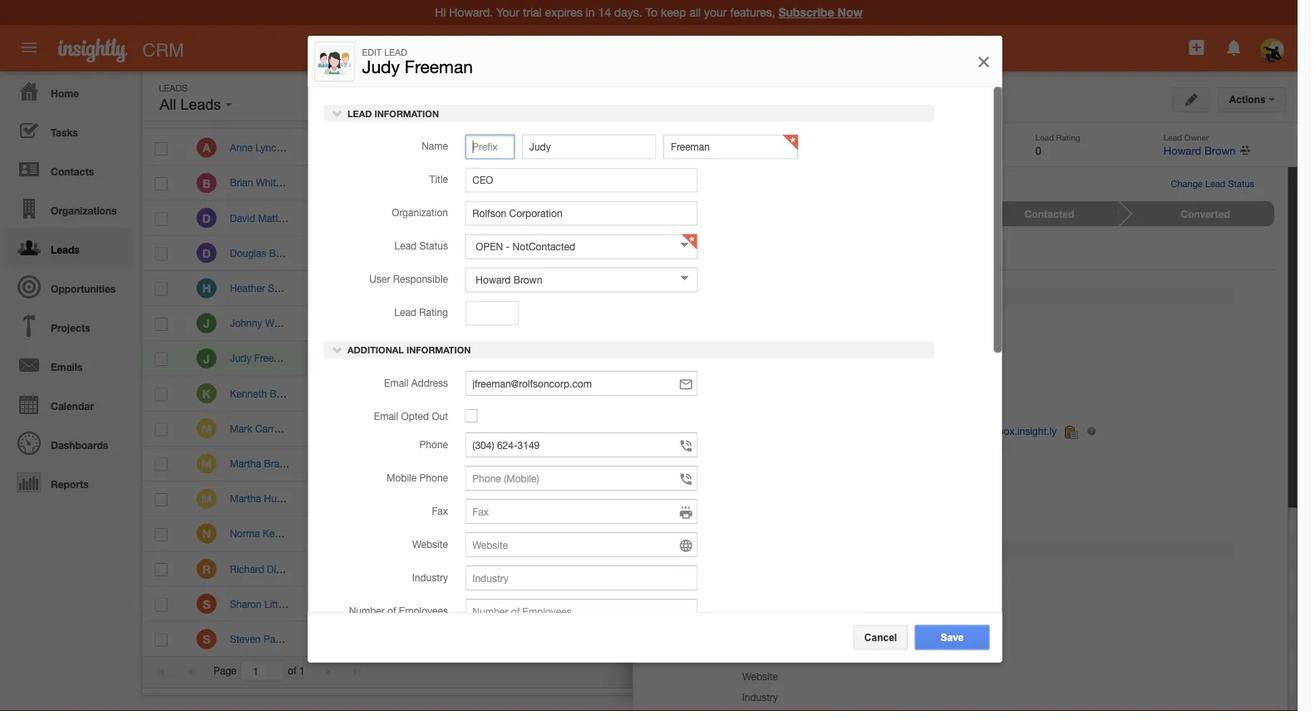Task type: locate. For each thing, give the bounding box(es) containing it.
owner for lead owner
[[913, 107, 945, 119]]

1 horizontal spatial not
[[697, 208, 714, 220]]

s row
[[142, 587, 1044, 622], [142, 622, 1044, 657]]

- inside a "row"
[[700, 142, 704, 153]]

open - notcontacted down not contacted link
[[657, 247, 757, 259]]

email
[[384, 376, 408, 388], [374, 410, 398, 421], [714, 426, 739, 437]]

open - notcontacted cell down not contacted link
[[644, 236, 757, 271]]

1 vertical spatial owner
[[1185, 132, 1209, 142]]

open down rkdiaz@padbergh.com
[[657, 598, 684, 610]]

open - notcontacted cell for hsanders@trophygroup.com
[[644, 271, 757, 306]]

d link down b
[[197, 208, 217, 228]]

(281) 863-2433 cell
[[473, 517, 559, 552]]

1 pm from the top
[[815, 142, 830, 153]]

1 j link from the top
[[197, 313, 217, 333]]

1 vertical spatial activity
[[746, 499, 778, 510]]

website for organization
[[412, 538, 448, 549]]

0369
[[531, 563, 553, 575]]

hsanders@trophygroup.com cell
[[559, 271, 697, 306]]

closed for r
[[657, 563, 697, 575]]

1 s row from the top
[[142, 587, 1044, 622]]

additional inside judy freeman dialog
[[347, 344, 404, 355]]

chevron down image
[[331, 107, 343, 118]]

9 open from the top
[[657, 598, 684, 610]]

brown up ben.nelson1980-l70998046-qhdlgu1@mailbox.insight.ly
[[926, 352, 954, 364]]

open - notcontacted down the status:
[[657, 212, 757, 224]]

2 j from the top
[[203, 352, 210, 365]]

and
[[427, 212, 444, 224], [436, 247, 453, 259], [481, 317, 497, 329], [477, 423, 494, 434]]

1 howard brown from the top
[[888, 352, 954, 364]]

open down phone field image
[[657, 493, 684, 504]]

wheeler
[[265, 317, 302, 329]]

closed - disqualified up not contacted link
[[657, 177, 758, 189]]

rkdiaz@padbergh.com cell
[[559, 552, 671, 587]]

1 vertical spatial d
[[202, 246, 211, 260]]

edit lead judy freeman
[[362, 46, 473, 77]]

s for steven payne
[[203, 632, 210, 646]]

1 horizontal spatial title
[[429, 173, 448, 185]]

1 vertical spatial address
[[742, 426, 778, 437]]

0 horizontal spatial 624-
[[511, 352, 531, 364]]

1 phone field image from the top
[[678, 437, 693, 454]]

16- right lead status not contacted
[[742, 142, 757, 153]]

(775)
[[486, 493, 508, 504]]

- inside 'k' row
[[700, 387, 704, 399]]

0 vertical spatial 16-nov-23 1:35 pm
[[742, 142, 830, 153]]

8 open - notcontacted cell from the top
[[644, 517, 757, 552]]

phone field image up website field image on the right
[[678, 504, 693, 520]]

0 horizontal spatial 1
[[299, 665, 305, 677]]

0 vertical spatial import
[[1069, 195, 1098, 206]]

lynch
[[256, 142, 282, 153]]

contacts link
[[4, 150, 133, 189]]

2 open - notcontacted cell from the top
[[644, 236, 757, 271]]

m for mark carroll
[[201, 422, 212, 435]]

Search this list... text field
[[740, 83, 927, 108]]

howard for j
[[888, 352, 923, 364]]

llc for n
[[456, 528, 474, 539]]

judy freeman link
[[230, 352, 302, 364]]

d'amore
[[497, 423, 536, 434]]

navigation
[[0, 72, 133, 501]]

organization up howe-blanda llc "cell"
[[400, 107, 461, 119]]

follow image inside n row
[[973, 527, 989, 542]]

notcontacted inside j row
[[694, 352, 757, 364]]

new
[[1182, 90, 1202, 101]]

0 vertical spatial rating
[[1057, 132, 1081, 142]]

open down dmatthews@ebertandsons.com
[[657, 247, 684, 259]]

rating inside lead rating 0
[[1057, 132, 1081, 142]]

Search all data.... text field
[[510, 35, 838, 65]]

r row
[[142, 552, 1044, 587]]

2 vertical spatial howard brown link
[[888, 633, 954, 645]]

0 horizontal spatial (304)
[[486, 352, 508, 364]]

1 vertical spatial llc
[[456, 528, 474, 539]]

sanders
[[268, 282, 305, 294]]

lead inside lead status not contacted
[[651, 132, 670, 142]]

4 open - notcontacted from the top
[[657, 352, 757, 364]]

1 horizontal spatial 3149
[[840, 607, 863, 618]]

1 vertical spatial additional
[[675, 545, 732, 556]]

disqualified inside 'k' row
[[706, 387, 758, 399]]

(570)
[[486, 212, 508, 224]]

judy freeman dialog
[[308, 36, 1003, 711]]

save button
[[915, 625, 990, 650]]

leads up export leads
[[1101, 195, 1128, 206]]

converted
[[1181, 208, 1231, 220]]

matthews
[[258, 212, 302, 224]]

d row
[[142, 201, 1044, 236], [142, 236, 1044, 271]]

2 disqualified from the top
[[706, 177, 758, 189]]

closed inside 'k' row
[[657, 387, 697, 399]]

row group
[[142, 131, 1044, 657]]

1 vertical spatial phone field image
[[678, 504, 693, 520]]

baker
[[269, 247, 295, 259]]

2 16-nov-23 1:35 pm from the top
[[742, 352, 830, 364]]

record permissions image
[[829, 92, 844, 113]]

status for lead status not contacted
[[672, 132, 696, 142]]

follow image for kbailey@toobinc.com
[[973, 386, 989, 402]]

23 for j
[[779, 352, 790, 364]]

1 d from the top
[[202, 211, 211, 225]]

open - notcontacted cell for dmatthews@ebertandsons.com
[[644, 201, 757, 236]]

Last Name text field
[[663, 134, 798, 159]]

1 vertical spatial 16-nov-23 1:35 pm cell
[[730, 341, 875, 376]]

llc inside cell
[[439, 598, 457, 610]]

sons inside cell
[[447, 212, 470, 224]]

4 closed - disqualified from the top
[[657, 563, 758, 575]]

reports
[[51, 478, 89, 490]]

notcontacted for dmatthews@ebertandsons.com
[[694, 212, 757, 224]]

phone field image
[[678, 437, 693, 454], [678, 504, 693, 520]]

trophy
[[401, 282, 431, 294]]

None checkbox
[[155, 177, 168, 191], [155, 212, 168, 226], [155, 247, 168, 261], [155, 282, 168, 296], [155, 353, 168, 366], [155, 388, 168, 401], [465, 409, 477, 422], [155, 423, 168, 436], [155, 493, 168, 506], [155, 563, 168, 577], [155, 598, 168, 612], [155, 177, 168, 191], [155, 212, 168, 226], [155, 247, 168, 261], [155, 282, 168, 296], [155, 353, 168, 366], [155, 388, 168, 401], [465, 409, 477, 422], [155, 423, 168, 436], [155, 493, 168, 506], [155, 563, 168, 577], [155, 598, 168, 612]]

owner inside "lead owner howard brown"
[[1185, 132, 1209, 142]]

2 closed - disqualified cell from the top
[[644, 166, 758, 201]]

notcontacted inside h row
[[694, 282, 757, 294]]

website inside judy freeman dialog
[[412, 538, 448, 549]]

2 s from the top
[[203, 632, 210, 646]]

1 16-nov-23 1:35 pm from the top
[[742, 142, 830, 153]]

1 d link from the top
[[197, 208, 217, 228]]

closed - disqualified down website field image on the right
[[657, 563, 758, 575]]

lead status
[[394, 239, 448, 251]]

None checkbox
[[155, 106, 167, 119], [155, 142, 168, 155], [155, 318, 168, 331], [155, 458, 168, 471], [155, 528, 168, 541], [155, 633, 168, 647], [155, 106, 167, 119], [155, 142, 168, 155], [155, 318, 168, 331], [155, 458, 168, 471], [155, 528, 168, 541], [155, 633, 168, 647]]

7 notcontacted from the top
[[694, 493, 757, 504]]

1 vertical spatial sons
[[455, 247, 478, 259]]

1 vertical spatial industry
[[742, 691, 778, 703]]

8 notcontacted from the top
[[694, 528, 757, 539]]

show sidebar image
[[1132, 90, 1143, 101]]

Organization text field
[[465, 200, 698, 225]]

1 vertical spatial m link
[[197, 454, 217, 473]]

follow image inside h row
[[973, 281, 989, 297]]

llc left the (406) on the left
[[464, 142, 483, 153]]

follow image inside a "row"
[[973, 141, 989, 156]]

0 vertical spatial address
[[411, 376, 448, 388]]

(407) 546-6906 cell
[[473, 376, 559, 411]]

name inside the 'name judy freeman'
[[779, 132, 801, 142]]

1 horizontal spatial website
[[743, 670, 778, 682]]

15
[[965, 665, 976, 677], [991, 665, 1002, 677]]

open inside h row
[[657, 282, 684, 294]]

open down details link
[[657, 282, 684, 294]]

1 horizontal spatial industry
[[742, 691, 778, 703]]

sawayn llc cell
[[388, 587, 473, 622]]

closed up lead status:
[[657, 142, 697, 153]]

0 vertical spatial howard brown
[[888, 352, 954, 364]]

(805) 715-0369 cell
[[473, 552, 559, 587]]

m link up n link
[[197, 489, 217, 509]]

nov- inside a "row"
[[757, 142, 779, 153]]

15 left items at the bottom of page
[[991, 665, 1002, 677]]

padberg
[[420, 563, 458, 575]]

ebert and sons
[[401, 212, 470, 224]]

4 disqualified from the top
[[706, 563, 758, 575]]

closed inside r row
[[657, 563, 697, 575]]

1 horizontal spatial ceo
[[795, 352, 816, 364]]

2 closed from the top
[[657, 177, 697, 189]]

leads
[[159, 82, 188, 93], [180, 96, 221, 113], [1101, 195, 1128, 206], [1101, 218, 1128, 230], [51, 244, 80, 255]]

closed - disqualified inside r row
[[657, 563, 758, 575]]

16-nov-23 import
[[1066, 263, 1149, 274]]

industry inside judy freeman dialog
[[412, 571, 448, 583]]

- inside r row
[[700, 563, 704, 575]]

23 for a
[[779, 142, 790, 153]]

0 vertical spatial 3149
[[531, 352, 553, 364]]

s link up page
[[197, 629, 217, 649]]

industry for organization
[[412, 571, 448, 583]]

0 vertical spatial additional information
[[345, 344, 471, 355]]

new lead link
[[1171, 83, 1239, 108]]

status:
[[678, 179, 715, 190]]

1 horizontal spatial 624-
[[820, 607, 840, 618]]

open up phone field image
[[657, 458, 684, 469]]

1 horizontal spatial lead information
[[673, 291, 767, 302]]

- inside n row
[[687, 528, 691, 539]]

0 vertical spatial industry
[[412, 571, 448, 583]]

1 martha from the top
[[230, 458, 261, 469]]

closed inside a "row"
[[657, 142, 697, 153]]

column header
[[960, 97, 1001, 128]]

8 follow image from the top
[[973, 632, 989, 648]]

1 1:35 from the top
[[793, 142, 812, 153]]

5 open - notcontacted cell from the top
[[644, 411, 757, 446]]

653-
[[511, 142, 531, 153]]

6 notcontacted from the top
[[694, 458, 757, 469]]

a link
[[197, 138, 217, 158]]

contacted up the status:
[[673, 144, 726, 157]]

1 vertical spatial pm
[[815, 352, 830, 364]]

projects
[[51, 322, 90, 333]]

new lead
[[1182, 90, 1228, 101]]

bogan-auer, inc. cell
[[388, 166, 475, 201]]

opportunities link
[[4, 267, 133, 306]]

phone for title
[[750, 607, 778, 618]]

open - notcontacted cell for mbradley@shieldsgigot.com
[[644, 446, 757, 481]]

pm inside a "row"
[[815, 142, 830, 153]]

durgan
[[401, 247, 433, 259]]

First Name text field
[[522, 134, 656, 159]]

0 vertical spatial 16-nov-23 1:35 pm cell
[[730, 131, 875, 166]]

2 howard brown from the top
[[888, 633, 954, 645]]

1 vertical spatial martha
[[230, 493, 261, 504]]

4 open - notcontacted cell from the top
[[644, 341, 757, 376]]

anne.lynch@howeblanda.com
[[572, 142, 705, 153]]

howard brown up the ben.nelson1980-l70998046-qhdlgu1@mailbox.insight.ly link
[[888, 352, 954, 364]]

rating up import leads link in the top of the page
[[1057, 132, 1081, 142]]

3 m from the top
[[201, 492, 212, 506]]

not inside not contacted link
[[697, 208, 714, 220]]

(501)
[[486, 423, 508, 434]]

3 disqualified from the top
[[706, 387, 758, 399]]

open - notcontacted for douglas.baker@durganandsons.com
[[657, 247, 757, 259]]

4 closed from the top
[[657, 563, 697, 575]]

5 open - notcontacted from the top
[[657, 458, 757, 469]]

2 horizontal spatial status
[[1229, 178, 1255, 189]]

open - notcontacted inside j row
[[657, 352, 757, 364]]

closed inside b row
[[657, 177, 697, 189]]

1 s link from the top
[[197, 594, 217, 614]]

closed - disqualified up 'link'
[[657, 387, 758, 399]]

k link
[[197, 383, 217, 403]]

open - notcontacted inside s row
[[657, 598, 757, 610]]

3 open from the top
[[657, 282, 684, 294]]

lead down lead icon
[[651, 132, 670, 142]]

0 vertical spatial phone field image
[[678, 437, 693, 454]]

disqualified down next
[[706, 563, 758, 575]]

phone up shields & gigot
[[419, 438, 448, 450]]

bailey
[[270, 387, 297, 399]]

8462
[[531, 317, 553, 329]]

Email Address text field
[[465, 371, 698, 395]]

industry for title
[[742, 691, 778, 703]]

mbradley@shieldsgigot.com cell
[[559, 446, 697, 481]]

lead right record permissions image
[[887, 107, 910, 119]]

2 m from the top
[[201, 457, 212, 471]]

phone field image down the mcarroll@gsd.com open - notcontacted
[[678, 437, 693, 454]]

open - notcontacted inside h row
[[657, 282, 757, 294]]

2 vertical spatial howard
[[888, 633, 923, 645]]

phone field image for phone
[[678, 437, 693, 454]]

edit
[[362, 46, 382, 57]]

3 follow image from the top
[[973, 246, 989, 262]]

disqualified up link email address
[[706, 387, 758, 399]]

rolfson
[[401, 352, 435, 364]]

2 follow image from the top
[[973, 211, 989, 227]]

1 s from the top
[[203, 597, 210, 611]]

ebert and sons cell
[[388, 201, 473, 236]]

additional right chevron down icon
[[347, 344, 404, 355]]

closed - disqualified inside a "row"
[[657, 142, 758, 153]]

contacted inside lead status not contacted
[[673, 144, 726, 157]]

disqualified for k
[[706, 387, 758, 399]]

23 inside a "row"
[[779, 142, 790, 153]]

disqualified up not contacted
[[706, 177, 758, 189]]

1:35 inside a "row"
[[793, 142, 812, 153]]

23 inside j row
[[779, 352, 790, 364]]

1 closed from the top
[[657, 142, 697, 153]]

title left inc.
[[429, 173, 448, 185]]

the padberg company cell
[[388, 552, 504, 587]]

0 vertical spatial d
[[202, 211, 211, 225]]

m row
[[142, 411, 1044, 446], [142, 446, 1044, 481], [142, 481, 1044, 517]]

pm for a
[[815, 142, 830, 153]]

1 vertical spatial additional information
[[673, 545, 799, 556]]

2 vertical spatial title
[[760, 352, 778, 364]]

open - notcontacted up phone field image
[[657, 458, 757, 469]]

open - notcontacted
[[657, 212, 757, 224], [657, 247, 757, 259], [657, 282, 757, 294], [657, 352, 757, 364], [657, 458, 757, 469], [657, 493, 757, 504], [657, 528, 757, 539], [657, 598, 757, 610]]

1 horizontal spatial rating
[[1057, 132, 1081, 142]]

1 horizontal spatial owner
[[1185, 132, 1209, 142]]

1 vertical spatial s link
[[197, 629, 217, 649]]

1 j from the top
[[203, 316, 210, 330]]

j row
[[142, 306, 1044, 341], [142, 341, 1044, 376]]

0 vertical spatial status
[[672, 132, 696, 142]]

2 1:35 from the top
[[793, 352, 812, 364]]

2 vertical spatial status
[[419, 239, 448, 251]]

6279
[[531, 212, 553, 224]]

brown for j
[[926, 352, 954, 364]]

s left steven
[[203, 632, 210, 646]]

fax
[[432, 504, 448, 516]]

open - notcontacted cell down 'link'
[[644, 446, 757, 481]]

anne.lynch@howeblanda.com cell
[[559, 131, 705, 166]]

activity right last
[[746, 480, 778, 492]]

disqualified for a
[[706, 142, 758, 153]]

0 vertical spatial 624-
[[511, 352, 531, 364]]

1 open from the top
[[657, 212, 684, 224]]

412-
[[511, 212, 531, 224]]

2 j link from the top
[[197, 348, 217, 368]]

1 horizontal spatial additional
[[675, 545, 732, 556]]

status inside judy freeman dialog
[[419, 239, 448, 251]]

open - notcontacted cell
[[644, 201, 757, 236], [644, 236, 757, 271], [644, 271, 757, 306], [644, 341, 757, 376], [644, 411, 757, 446], [644, 446, 757, 481], [644, 481, 757, 517], [644, 517, 757, 552], [644, 587, 757, 622]]

lead right leads on the top of the page
[[1164, 132, 1183, 142]]

360-
[[511, 317, 531, 329]]

j down h
[[203, 316, 210, 330]]

4 notcontacted from the top
[[694, 352, 757, 364]]

toob inc cell
[[388, 376, 473, 411]]

- for anne.lynch@howeblanda.com
[[700, 142, 704, 153]]

follow image for mcarroll@gsd.com
[[973, 421, 989, 437]]

0 vertical spatial m link
[[197, 418, 217, 438]]

1 vertical spatial import
[[1120, 263, 1149, 274]]

0 vertical spatial j link
[[197, 313, 217, 333]]

and inside cell
[[477, 423, 494, 434]]

9 notcontacted from the top
[[694, 598, 757, 610]]

organization inside judy freeman dialog
[[392, 206, 448, 218]]

(304) 624-3149 cell
[[473, 341, 559, 376]]

email left opted
[[374, 410, 398, 421]]

3 notcontacted from the top
[[694, 282, 757, 294]]

2 ceo from the left
[[315, 352, 336, 364]]

howard inside j row
[[888, 352, 923, 364]]

(501) 733-1738
[[486, 423, 553, 434]]

closed - disqualified inside 'k' row
[[657, 387, 758, 399]]

contacted down import leads link in the top of the page
[[1025, 208, 1075, 220]]

lead right chevron down image
[[347, 108, 372, 118]]

closed
[[657, 142, 697, 153], [657, 177, 697, 189], [657, 387, 697, 399], [657, 563, 697, 575]]

0 vertical spatial 16-
[[742, 142, 757, 153]]

7 open from the top
[[657, 493, 684, 504]]

cell
[[302, 131, 388, 166], [875, 131, 961, 166], [302, 166, 388, 201], [559, 166, 644, 201], [730, 166, 875, 201], [875, 166, 961, 201], [1002, 166, 1044, 201], [302, 201, 388, 236], [730, 201, 875, 236], [875, 201, 961, 236], [302, 236, 388, 271], [730, 236, 875, 271], [875, 236, 961, 271], [1002, 236, 1044, 271], [302, 271, 388, 306], [730, 271, 875, 306], [875, 271, 961, 306], [302, 306, 388, 341], [559, 306, 644, 341], [644, 306, 730, 341], [730, 306, 875, 341], [875, 306, 961, 341], [1002, 306, 1044, 341], [142, 341, 184, 376], [1002, 341, 1044, 376], [302, 376, 388, 411], [730, 376, 875, 411], [875, 376, 961, 411], [1002, 376, 1044, 411], [302, 411, 388, 446], [730, 411, 875, 446], [875, 411, 961, 446], [302, 446, 388, 481], [730, 446, 875, 481], [875, 446, 961, 481], [1002, 446, 1044, 481], [302, 481, 388, 517], [388, 481, 473, 517], [730, 481, 875, 517], [875, 481, 961, 517], [1002, 481, 1044, 517], [302, 517, 388, 552], [730, 517, 875, 552], [875, 517, 961, 552], [302, 552, 388, 587], [730, 552, 875, 587], [875, 552, 961, 587], [302, 587, 388, 622], [730, 587, 875, 622], [875, 587, 961, 622], [1002, 587, 1044, 622], [302, 622, 388, 657], [388, 622, 473, 657], [473, 622, 559, 657], [559, 622, 644, 657], [644, 622, 730, 657], [730, 622, 875, 657], [1002, 622, 1044, 657]]

m up n link
[[201, 492, 212, 506]]

open - notcontacted cell for jfreeman@rolfsoncorp.com
[[644, 341, 757, 376]]

16-nov-23 1:35 pm inside a "row"
[[742, 142, 830, 153]]

d link for douglas baker
[[197, 243, 217, 263]]

3 closed - disqualified cell from the top
[[644, 376, 758, 411]]

0 vertical spatial phone
[[419, 438, 448, 450]]

3 open - notcontacted from the top
[[657, 282, 757, 294]]

0 horizontal spatial 15
[[965, 665, 976, 677]]

1 m link from the top
[[197, 418, 217, 438]]

7 open - notcontacted from the top
[[657, 528, 757, 539]]

16-nov-23 1:35 pm cell down record permissions image
[[730, 131, 875, 166]]

llc left (281)
[[456, 528, 474, 539]]

1 vertical spatial organization
[[392, 206, 448, 218]]

1 notcontacted from the top
[[694, 212, 757, 224]]

lead information down details link
[[673, 291, 767, 302]]

closed for k
[[657, 387, 697, 399]]

david matthews link
[[230, 212, 310, 224]]

23
[[779, 142, 790, 153], [1106, 263, 1117, 274], [779, 352, 790, 364]]

2 d from the top
[[202, 246, 211, 260]]

None number field
[[465, 300, 519, 325]]

2 d row from the top
[[142, 236, 1044, 271]]

7 follow image from the top
[[973, 597, 989, 613]]

row group containing a
[[142, 131, 1044, 657]]

douglas.baker@durganandsons.com
[[572, 247, 735, 259]]

open - notcontacted cell for sharon.little@sawayn.com
[[644, 587, 757, 622]]

1 vertical spatial 16-
[[1069, 263, 1084, 274]]

row
[[142, 97, 1043, 128]]

navigation containing home
[[0, 72, 133, 501]]

phone field image for fax
[[678, 504, 693, 520]]

open for jfreeman@rolfsoncorp.com
[[657, 352, 684, 364]]

1 vertical spatial nov-
[[1084, 263, 1106, 274]]

4 follow image from the top
[[973, 281, 989, 297]]

follow image for hsanders@trophygroup.com
[[973, 281, 989, 297]]

nov- up tags on the right top of the page
[[1084, 263, 1106, 274]]

rogahn,
[[401, 317, 438, 329]]

tags
[[1081, 284, 1105, 294]]

martha up norma
[[230, 493, 261, 504]]

follow image inside r row
[[973, 562, 989, 578]]

closed down website field image on the right
[[657, 563, 697, 575]]

swaniawski
[[401, 528, 453, 539]]

gottlieb,
[[401, 423, 439, 434]]

0 vertical spatial m
[[201, 422, 212, 435]]

additional information inside judy freeman dialog
[[345, 344, 471, 355]]

9 open - notcontacted cell from the top
[[644, 587, 757, 622]]

(406) 653-3860 cell
[[473, 131, 559, 166]]

open - notcontacted inside n row
[[657, 528, 757, 539]]

lead left the status:
[[651, 179, 676, 190]]

ceo up ben.nelson1980-
[[795, 352, 816, 364]]

contacted down lead status:
[[716, 208, 766, 220]]

follow image for nkennedy@swaniawskillc.com
[[973, 527, 989, 542]]

s for sharon little
[[203, 597, 210, 611]]

1 vertical spatial 1:35
[[793, 352, 812, 364]]

d link up h link on the top left
[[197, 243, 217, 263]]

0 vertical spatial nov-
[[757, 142, 779, 153]]

and right schultz
[[477, 423, 494, 434]]

name judy freeman
[[779, 132, 848, 157]]

d up h link on the top left
[[202, 246, 211, 260]]

1:35 for j
[[793, 352, 812, 364]]

0 vertical spatial d link
[[197, 208, 217, 228]]

3 closed - disqualified from the top
[[657, 387, 758, 399]]

2 pm from the top
[[815, 352, 830, 364]]

6 open - notcontacted cell from the top
[[644, 446, 757, 481]]

l70998046-
[[870, 426, 924, 437]]

jfreeman@rolfsoncorp.com
[[572, 352, 691, 364]]

0 horizontal spatial website
[[412, 538, 448, 549]]

additional information down the rogahn,
[[345, 344, 471, 355]]

2 vertical spatial 23
[[779, 352, 790, 364]]

(251)
[[486, 177, 508, 189]]

- for douglas.baker@durganandsons.com
[[687, 247, 691, 259]]

1 m from the top
[[201, 422, 212, 435]]

lead information
[[345, 108, 439, 118], [673, 291, 767, 302]]

leads down "import leads"
[[1101, 218, 1128, 230]]

1 horizontal spatial 1
[[950, 665, 956, 677]]

d link for david matthews
[[197, 208, 217, 228]]

the
[[401, 563, 417, 575]]

4 open from the top
[[657, 352, 684, 364]]

(281)
[[486, 528, 508, 539]]

1 vertical spatial rating
[[419, 306, 448, 318]]

0 vertical spatial email
[[384, 376, 408, 388]]

1 vertical spatial howard brown link
[[888, 352, 954, 364]]

1 16-nov-23 1:35 pm cell from the top
[[730, 131, 875, 166]]

lead inside "lead owner howard brown"
[[1164, 132, 1183, 142]]

nov- left the 'name judy freeman'
[[757, 142, 779, 153]]

change lead status
[[1171, 178, 1255, 189]]

now
[[838, 5, 863, 19]]

- for kbailey@toobinc.com
[[700, 387, 704, 399]]

additional information
[[345, 344, 471, 355], [673, 545, 799, 556]]

douglas baker link
[[230, 247, 304, 259]]

3484
[[531, 247, 553, 259]]

0 horizontal spatial ceo
[[315, 352, 336, 364]]

1 disqualified from the top
[[706, 142, 758, 153]]

16-nov-23 1:35 pm cell
[[730, 131, 875, 166], [730, 341, 875, 376]]

open - notcontacted cell for mcarroll@gsd.com
[[644, 411, 757, 446]]

import up export
[[1069, 195, 1098, 206]]

status inside lead status not contacted
[[672, 132, 696, 142]]

disqualified inside a "row"
[[706, 142, 758, 153]]

2 notcontacted from the top
[[694, 247, 757, 259]]

open - notcontacted for mbradley@shieldsgigot.com
[[657, 458, 757, 469]]

16- inside j row
[[742, 352, 757, 364]]

cancel
[[865, 632, 897, 643]]

closed - disqualified inside b row
[[657, 177, 758, 189]]

brown up change lead status link
[[1205, 144, 1236, 157]]

0 horizontal spatial lead information
[[345, 108, 439, 118]]

sawayn llc
[[401, 598, 457, 610]]

open for douglas.baker@durganandsons.com
[[657, 247, 684, 259]]

sons down inc.
[[447, 212, 470, 224]]

6 open - notcontacted from the top
[[657, 493, 757, 504]]

h row
[[142, 271, 1044, 306]]

3 open - notcontacted cell from the top
[[644, 271, 757, 306]]

8 open - notcontacted from the top
[[657, 598, 757, 610]]

1 vertical spatial email
[[374, 410, 398, 421]]

payne
[[264, 633, 291, 645]]

2 vertical spatial brown
[[926, 633, 954, 645]]

follow image for mhudson@andersoninc.com
[[973, 492, 989, 507]]

nov-
[[757, 142, 779, 153], [1084, 263, 1106, 274], [757, 352, 779, 364]]

closed up the mcarroll@gsd.com open - notcontacted
[[657, 387, 697, 399]]

nov- inside j row
[[757, 352, 779, 364]]

disqualified up the status:
[[706, 142, 758, 153]]

tasks link
[[4, 111, 133, 150]]

lead
[[384, 46, 407, 57], [693, 82, 716, 93], [1205, 90, 1228, 101], [887, 107, 910, 119], [347, 108, 372, 118], [651, 132, 670, 142], [1036, 132, 1054, 142], [1164, 132, 1183, 142], [1206, 178, 1226, 189], [651, 179, 676, 190], [394, 239, 416, 251], [1055, 284, 1079, 294], [675, 291, 700, 302], [394, 306, 416, 318]]

2 s link from the top
[[197, 629, 217, 649]]

kenneth bailey
[[230, 387, 297, 399]]

2 closed - disqualified from the top
[[657, 177, 758, 189]]

1 1 from the left
[[299, 665, 305, 677]]

0 vertical spatial lead information
[[345, 108, 439, 118]]

3 closed from the top
[[657, 387, 697, 399]]

2 open from the top
[[657, 247, 684, 259]]

2 vertical spatial phone
[[750, 607, 778, 618]]

0 vertical spatial sons
[[447, 212, 470, 224]]

lead right change
[[1206, 178, 1226, 189]]

16- up lead tags
[[1069, 263, 1084, 274]]

mhudson@andersoninc.com
[[572, 493, 699, 504]]

16- for a
[[742, 142, 757, 153]]

2 horizontal spatial title
[[760, 352, 778, 364]]

0 horizontal spatial status
[[419, 239, 448, 251]]

0 vertical spatial martha
[[230, 458, 261, 469]]

16-nov-23 1:35 pm cell for a
[[730, 131, 875, 166]]

howard brown up 1 - 15 of 15 items on the right bottom
[[888, 633, 954, 645]]

not down the status:
[[697, 208, 714, 220]]

howard brown link up 1 - 15 of 15 items on the right bottom
[[888, 633, 954, 645]]

3149 up cancel button
[[840, 607, 863, 618]]

notcontacted inside n row
[[694, 528, 757, 539]]

follow image
[[809, 95, 824, 111], [973, 141, 989, 156], [973, 316, 989, 332], [973, 351, 989, 367], [973, 386, 989, 402], [973, 421, 989, 437], [973, 527, 989, 542], [973, 562, 989, 578]]

5 open from the top
[[657, 423, 684, 434]]

1 vertical spatial 16-nov-23 1:35 pm
[[742, 352, 830, 364]]

Title text field
[[465, 167, 698, 192]]

2 d link from the top
[[197, 243, 217, 263]]

judy inside the 'name judy freeman'
[[779, 144, 803, 157]]

1 open - notcontacted from the top
[[657, 212, 757, 224]]

pm up ben.nelson1980-
[[815, 352, 830, 364]]

16- inside a "row"
[[742, 142, 757, 153]]

howard brown link up change
[[1164, 144, 1236, 157]]

2 m row from the top
[[142, 446, 1044, 481]]

- for nkennedy@swaniawskillc.com
[[687, 528, 691, 539]]

of right number
[[387, 604, 396, 616]]

emails
[[51, 361, 83, 373]]

open for dmatthews@ebertandsons.com
[[657, 212, 684, 224]]

closed - disqualified cell up the status:
[[644, 131, 758, 166]]

(202) 168-3484 cell
[[473, 236, 559, 271]]

j link up k link
[[197, 348, 217, 368]]

3 m link from the top
[[197, 489, 217, 509]]

rating inside judy freeman dialog
[[419, 306, 448, 318]]

lead image
[[649, 81, 682, 114]]

16-nov-23 1:35 pm cell for j
[[730, 341, 875, 376]]

0 horizontal spatial title
[[315, 107, 335, 119]]

6 open from the top
[[657, 458, 684, 469]]

d row down title text box
[[142, 201, 1044, 236]]

1 horizontal spatial status
[[672, 132, 696, 142]]

additional information down next
[[673, 545, 799, 556]]

phone left (304) 624-3149 link
[[750, 607, 778, 618]]

notcontacted for douglas.baker@durganandsons.com
[[694, 247, 757, 259]]

of left items at the bottom of page
[[979, 665, 988, 677]]

- inside h row
[[687, 282, 691, 294]]

2 martha from the top
[[230, 493, 261, 504]]

open inside n row
[[657, 528, 684, 539]]

5 follow image from the top
[[973, 456, 989, 472]]

open for nkennedy@swaniawskillc.com
[[657, 528, 684, 539]]

1 horizontal spatial 15
[[991, 665, 1002, 677]]

email down rolfson
[[384, 376, 408, 388]]

address
[[411, 376, 448, 388], [742, 426, 778, 437]]

disqualified for b
[[706, 177, 758, 189]]

disqualified inside r row
[[706, 563, 758, 575]]

0 horizontal spatial industry
[[412, 571, 448, 583]]

open - notcontacted down next
[[657, 528, 757, 539]]

brian white
[[230, 177, 281, 189]]

Website text field
[[465, 532, 698, 557]]

open - notcontacted for jfreeman@rolfsoncorp.com
[[657, 352, 757, 364]]

6 follow image from the top
[[973, 492, 989, 507]]

2 open - notcontacted from the top
[[657, 247, 757, 259]]

(570) 412-6279
[[486, 212, 553, 224]]

lead information up howe-
[[345, 108, 439, 118]]

4 closed - disqualified cell from the top
[[644, 552, 758, 587]]

r
[[202, 562, 211, 576]]

martha for martha hudson
[[230, 493, 261, 504]]

j link down h
[[197, 313, 217, 333]]

1 horizontal spatial (304)
[[795, 607, 817, 618]]

open - notcontacted cell down website field image on the right
[[644, 587, 757, 622]]

status up "converted" at the top of the page
[[1229, 178, 1255, 189]]

open for hsanders@trophygroup.com
[[657, 282, 684, 294]]

Phone text field
[[465, 432, 698, 457]]

(406)
[[486, 142, 508, 153]]

1 vertical spatial s
[[203, 632, 210, 646]]

phone
[[419, 438, 448, 450], [419, 471, 448, 483], [750, 607, 778, 618]]

disqualified inside b row
[[706, 177, 758, 189]]

1 closed - disqualified from the top
[[657, 142, 758, 153]]

d down b
[[202, 211, 211, 225]]

follow image inside b row
[[973, 176, 989, 192]]

r link
[[197, 559, 217, 579]]

2 j row from the top
[[142, 341, 1044, 376]]

follow image inside 'k' row
[[973, 386, 989, 402]]

howard brown link
[[1164, 144, 1236, 157], [888, 352, 954, 364], [888, 633, 954, 645]]

howard left the save
[[888, 633, 923, 645]]

0 vertical spatial 23
[[779, 142, 790, 153]]

llc inside cell
[[456, 528, 474, 539]]

j link for johnny wheeler
[[197, 313, 217, 333]]

howard
[[1164, 144, 1202, 157], [888, 352, 923, 364], [888, 633, 923, 645]]

closed - disqualified for k
[[657, 387, 758, 399]]

0 vertical spatial organization
[[400, 107, 461, 119]]

open - notcontacted up 'link'
[[657, 352, 757, 364]]

title right full name
[[315, 107, 335, 119]]

open down mhudson@andersoninc.com
[[657, 528, 684, 539]]

0 vertical spatial j
[[203, 316, 210, 330]]

and inside j row
[[481, 317, 497, 329]]

1:35 up ben.nelson1980-
[[793, 352, 812, 364]]

2 16-nov-23 1:35 pm cell from the top
[[730, 341, 875, 376]]

closed - disqualified cell
[[644, 131, 758, 166], [644, 166, 758, 201], [644, 376, 758, 411], [644, 552, 758, 587]]

date down phone field image
[[687, 499, 708, 510]]

2 vertical spatial 16-
[[742, 352, 757, 364]]

1 vertical spatial j
[[203, 352, 210, 365]]

- for sharon.little@sawayn.com
[[687, 598, 691, 610]]

and left the farrell
[[481, 317, 497, 329]]

1 vertical spatial phone
[[419, 471, 448, 483]]

follow image
[[973, 176, 989, 192], [973, 211, 989, 227], [973, 246, 989, 262], [973, 281, 989, 297], [973, 456, 989, 472], [973, 492, 989, 507], [973, 597, 989, 613], [973, 632, 989, 648]]

open for mbradley@shieldsgigot.com
[[657, 458, 684, 469]]

email address
[[384, 376, 448, 388]]

m link left martha bradley
[[197, 454, 217, 473]]



Task type: vqa. For each thing, say whether or not it's contained in the screenshot.


Task type: describe. For each thing, give the bounding box(es) containing it.
tasks
[[51, 126, 78, 138]]

open - notcontacted for nkennedy@swaniawskillc.com
[[657, 528, 757, 539]]

leads up all
[[159, 82, 188, 93]]

follow image for rkdiaz@padbergh.com
[[973, 562, 989, 578]]

trophy group cell
[[388, 271, 473, 306]]

website field image
[[678, 537, 693, 553]]

sharon.little@sawayn.com
[[572, 598, 687, 610]]

s link for sharon little
[[197, 594, 217, 614]]

1 vertical spatial (304)
[[795, 607, 817, 618]]

(304) 624-3149 link
[[795, 607, 863, 618]]

link
[[693, 426, 712, 437]]

none number field inside judy freeman dialog
[[465, 300, 519, 325]]

1 ceo from the left
[[795, 352, 816, 364]]

2 1 from the left
[[950, 665, 956, 677]]

blanda
[[430, 142, 462, 153]]

qhdlgu1@mailbox.insight.ly
[[924, 426, 1057, 437]]

lead down ebert
[[394, 239, 416, 251]]

name inside judy freeman dialog
[[421, 140, 448, 151]]

closed - disqualified for a
[[657, 142, 758, 153]]

open for mhudson@andersoninc.com
[[657, 493, 684, 504]]

dmatthews@ebertandsons.com
[[572, 212, 713, 224]]

notcontacted for mhudson@andersoninc.com
[[694, 493, 757, 504]]

733-
[[511, 423, 531, 434]]

bradley
[[264, 458, 298, 469]]

0 horizontal spatial 3149
[[531, 352, 553, 364]]

5824
[[531, 177, 553, 189]]

title inside judy freeman dialog
[[429, 173, 448, 185]]

lead information inside judy freeman dialog
[[345, 108, 439, 118]]

emails link
[[4, 345, 133, 384]]

m for martha hudson
[[201, 492, 212, 506]]

mobile
[[386, 471, 416, 483]]

546-
[[511, 387, 531, 399]]

rogahn, gleason and farrell cell
[[388, 306, 528, 341]]

howard brown link for j
[[888, 352, 954, 364]]

j link for judy freeman
[[197, 348, 217, 368]]

h
[[202, 281, 211, 295]]

lead owner
[[887, 107, 945, 119]]

phone for organization
[[419, 438, 448, 450]]

open - notcontacted for dmatthews@ebertandsons.com
[[657, 212, 757, 224]]

heather sanders
[[230, 282, 305, 294]]

645-
[[511, 282, 531, 294]]

kenneth
[[230, 387, 267, 399]]

email opted out
[[374, 410, 448, 421]]

import leads
[[1066, 195, 1128, 206]]

david
[[230, 212, 255, 224]]

and right durgan
[[436, 247, 453, 259]]

closed - disqualified for b
[[657, 177, 758, 189]]

1 horizontal spatial additional information
[[673, 545, 799, 556]]

brown for s
[[926, 633, 954, 645]]

(412) 250-9270 cell
[[473, 587, 559, 622]]

ceo inside ceo cell
[[315, 352, 336, 364]]

565468
[[511, 458, 544, 469]]

1 j row from the top
[[142, 306, 1044, 341]]

1 - 15 of 15 items
[[950, 665, 1029, 677]]

dashboards link
[[4, 423, 133, 462]]

1 vertical spatial status
[[1229, 178, 1255, 189]]

nov- for a
[[757, 142, 779, 153]]

gigot
[[445, 458, 470, 469]]

rolfson corporation cell
[[388, 341, 491, 376]]

notcontacted for mbradley@shieldsgigot.com
[[694, 458, 757, 469]]

right click to copy email address image
[[1065, 426, 1079, 439]]

llc for s
[[439, 598, 457, 610]]

export leads
[[1066, 218, 1128, 230]]

douglas baker
[[230, 247, 295, 259]]

heather sanders link
[[230, 282, 313, 294]]

2 vertical spatial email
[[714, 426, 739, 437]]

and right ebert
[[427, 212, 444, 224]]

notcontacted for sharon.little@sawayn.com
[[694, 598, 757, 610]]

Prefix text field
[[465, 134, 515, 159]]

notcontacted for jfreeman@rolfsoncorp.com
[[694, 352, 757, 364]]

of left last
[[713, 480, 721, 492]]

kennedy
[[263, 528, 302, 539]]

ceo cell
[[302, 341, 388, 376]]

lead status:
[[651, 179, 718, 190]]

Number of Employees text field
[[465, 598, 698, 623]]

email for email address
[[384, 376, 408, 388]]

howard brown for j
[[888, 352, 954, 364]]

(251) 735-5824
[[486, 177, 553, 189]]

open - notcontacted for mhudson@andersoninc.com
[[657, 493, 757, 504]]

not inside lead status not contacted
[[651, 144, 670, 157]]

715-
[[511, 563, 531, 575]]

closed - disqualified for r
[[657, 563, 758, 575]]

closed for b
[[657, 177, 697, 189]]

kbailey@toobinc.com cell
[[559, 376, 667, 411]]

freeman inside the 'name judy freeman'
[[806, 144, 848, 157]]

little
[[264, 598, 286, 610]]

0 horizontal spatial import
[[1069, 195, 1098, 206]]

16-nov-23 1:35 pm for a
[[742, 142, 830, 153]]

lead inside lead rating 0
[[1036, 132, 1054, 142]]

168-
[[511, 247, 531, 259]]

information up howe-
[[374, 108, 439, 118]]

follow image for dmatthews@ebertandsons.com
[[973, 211, 989, 227]]

16-nov-23 1:35 pm for j
[[742, 352, 830, 364]]

home
[[51, 87, 79, 99]]

email for email opted out
[[374, 410, 398, 421]]

sons for durgan
[[455, 247, 478, 259]]

2 15 from the left
[[991, 665, 1002, 677]]

corporation
[[437, 352, 491, 364]]

closed - disqualified cell for r
[[644, 552, 758, 587]]

information down details link
[[702, 291, 767, 302]]

brown inside "lead owner howard brown"
[[1205, 144, 1236, 157]]

- for mbradley@shieldsgigot.com
[[687, 458, 691, 469]]

(501) 733-1738 cell
[[473, 411, 559, 446]]

row containing full name
[[142, 97, 1043, 128]]

b
[[203, 176, 211, 190]]

1 activity from the top
[[746, 480, 778, 492]]

dmatthews@ebertandsons.com cell
[[559, 201, 713, 236]]

information down next
[[734, 545, 799, 556]]

m for martha bradley
[[201, 457, 212, 471]]

howard for s
[[888, 633, 923, 645]]

sons for ebert
[[447, 212, 470, 224]]

hsanders@trophygroup.com
[[572, 282, 697, 294]]

a row
[[142, 131, 1044, 166]]

- for mhudson@andersoninc.com
[[687, 493, 691, 504]]

sharon.little@sawayn.com cell
[[559, 587, 687, 622]]

lead inside the edit lead judy freeman
[[384, 46, 407, 57]]

mhudson@andersoninc.com cell
[[559, 481, 699, 517]]

(928) 565468
[[486, 458, 544, 469]]

lead status not contacted
[[651, 132, 726, 157]]

(937) 360-8462 cell
[[473, 306, 559, 341]]

5 notcontacted from the top
[[694, 423, 757, 434]]

closed for a
[[657, 142, 697, 153]]

d for david matthews
[[202, 211, 211, 225]]

n
[[202, 527, 211, 541]]

a
[[203, 141, 211, 155]]

martha for martha bradley
[[230, 458, 261, 469]]

624- inside j row
[[511, 352, 531, 364]]

follow image for jfreeman@rolfsoncorp.com
[[973, 351, 989, 367]]

1 m row from the top
[[142, 411, 1044, 446]]

(304) inside j row
[[486, 352, 508, 364]]

pm for j
[[815, 352, 830, 364]]

s link for steven payne
[[197, 629, 217, 649]]

rolfson corporation (304) 624-3149
[[401, 352, 553, 364]]

follow image for douglas.baker@durganandsons.com
[[973, 246, 989, 262]]

leads up opportunities link
[[51, 244, 80, 255]]

leads right all
[[180, 96, 221, 113]]

closed - disqualified cell for b
[[644, 166, 758, 201]]

notcontacted for nkennedy@swaniawskillc.com
[[694, 528, 757, 539]]

1 vertical spatial 23
[[1106, 263, 1117, 274]]

Fax text field
[[465, 499, 698, 524]]

closed - disqualified cell for a
[[644, 131, 758, 166]]

mcarroll@gsd.com cell
[[559, 411, 654, 446]]

howe-blanda llc cell
[[388, 131, 483, 166]]

jfreeman@rolfsoncorp.com cell
[[559, 341, 691, 376]]

of down payne
[[288, 665, 297, 677]]

Industry text field
[[465, 565, 698, 590]]

user
[[369, 273, 390, 284]]

schultz
[[442, 423, 475, 434]]

lead owner howard brown
[[1164, 132, 1236, 157]]

1 vertical spatial judy freeman
[[795, 334, 859, 346]]

home link
[[4, 72, 133, 111]]

6906
[[531, 387, 553, 399]]

open - notcontacted for hsanders@trophygroup.com
[[657, 282, 757, 294]]

owner for lead owner howard brown
[[1185, 132, 1209, 142]]

shields & gigot cell
[[388, 446, 473, 481]]

date of last activity date of next activity
[[687, 480, 778, 510]]

gleason
[[441, 317, 478, 329]]

open - notcontacted cell for douglas.baker@durganandsons.com
[[644, 236, 757, 271]]

3 m row from the top
[[142, 481, 1044, 517]]

(805) 715-0369
[[486, 563, 553, 575]]

chevron down image
[[331, 344, 343, 355]]

follow image for mbradley@shieldsgigot.com
[[973, 456, 989, 472]]

of left next
[[711, 499, 719, 510]]

of inside judy freeman dialog
[[387, 604, 396, 616]]

howe-
[[401, 142, 430, 153]]

johnny wheeler
[[230, 317, 302, 329]]

(775) 616-7387 cell
[[473, 481, 559, 517]]

group
[[434, 282, 462, 294]]

details link
[[651, 244, 704, 267]]

open - notcontacted cell for mhudson@andersoninc.com
[[644, 481, 757, 517]]

(412)
[[486, 598, 508, 610]]

trophy group
[[401, 282, 462, 294]]

freeman inside the edit lead judy freeman
[[405, 56, 473, 77]]

gottlieb, schultz and d'amore cell
[[388, 411, 536, 446]]

16-nov-23 import link
[[1055, 263, 1149, 274]]

b row
[[142, 166, 1044, 201]]

1 d row from the top
[[142, 201, 1044, 236]]

0 vertical spatial judy freeman
[[693, 92, 804, 113]]

(281) 863-2433
[[486, 528, 553, 539]]

1 vertical spatial 3149
[[840, 607, 863, 618]]

address inside judy freeman dialog
[[411, 376, 448, 388]]

rogahn, gleason and farrell
[[401, 317, 528, 329]]

opportunities
[[51, 283, 116, 294]]

(937) 360-8462
[[486, 317, 553, 329]]

1 vertical spatial 624-
[[820, 607, 840, 618]]

follow image for anne.lynch@howeblanda.com
[[973, 141, 989, 156]]

7387
[[531, 493, 553, 504]]

1 horizontal spatial import
[[1120, 263, 1149, 274]]

swaniawski llc cell
[[388, 517, 474, 552]]

9270
[[531, 598, 553, 610]]

llc inside a "row"
[[464, 142, 483, 153]]

norma kennedy
[[230, 528, 302, 539]]

white
[[256, 177, 281, 189]]

close image
[[976, 51, 993, 71]]

howard brown link for s
[[888, 633, 954, 645]]

mobile phone
[[386, 471, 448, 483]]

(412) 250-9270
[[486, 598, 553, 610]]

durgan and sons cell
[[388, 236, 478, 271]]

1 vertical spatial date
[[687, 499, 708, 510]]

mbradley@shieldsgigot.com
[[572, 458, 697, 469]]

notifications image
[[1225, 37, 1245, 57]]

howard inside "lead owner howard brown"
[[1164, 144, 1202, 157]]

(251) 735-5824 cell
[[473, 166, 559, 201]]

lead left tags on the right top of the page
[[1055, 284, 1079, 294]]

toob inc
[[401, 387, 439, 399]]

steven
[[230, 633, 261, 645]]

ben.nelson1980-l70998046-qhdlgu1@mailbox.insight.ly
[[795, 426, 1057, 437]]

d for douglas baker
[[202, 246, 211, 260]]

1:35 for a
[[793, 142, 812, 153]]

website for title
[[743, 670, 778, 682]]

m link for martha hudson
[[197, 489, 217, 509]]

- for rkdiaz@padbergh.com
[[700, 563, 704, 575]]

rating for lead rating 0
[[1057, 132, 1081, 142]]

actions
[[1230, 94, 1269, 105]]

1 horizontal spatial address
[[742, 426, 778, 437]]

k row
[[142, 376, 1044, 411]]

Phone (Mobile) text field
[[465, 465, 698, 490]]

open - notcontacted for sharon.little@sawayn.com
[[657, 598, 757, 610]]

notcontacted for hsanders@trophygroup.com
[[694, 282, 757, 294]]

open - notcontacted cell for nkennedy@swaniawskillc.com
[[644, 517, 757, 552]]

steven payne
[[230, 633, 291, 645]]

- for jfreeman@rolfsoncorp.com
[[687, 352, 691, 364]]

(928) 565468 cell
[[473, 446, 559, 481]]

2 activity from the top
[[746, 499, 778, 510]]

status for lead status
[[419, 239, 448, 251]]

m link for mark carroll
[[197, 418, 217, 438]]

(928)
[[486, 458, 508, 469]]

phone field image
[[678, 470, 693, 487]]

- inside b row
[[700, 177, 704, 189]]

toob
[[401, 387, 423, 399]]

- for hsanders@trophygroup.com
[[687, 282, 691, 294]]

b link
[[197, 173, 217, 193]]

judy inside the edit lead judy freeman
[[362, 56, 400, 77]]

norma kennedy link
[[230, 528, 310, 539]]

lead inside new lead link
[[1205, 90, 1228, 101]]

m link for martha bradley
[[197, 454, 217, 473]]

lead right lead icon
[[693, 82, 716, 93]]

(570) 412-6279 cell
[[473, 201, 559, 236]]

7995
[[531, 282, 553, 294]]

0 vertical spatial date
[[689, 480, 710, 492]]

(206) 645-7995 cell
[[473, 271, 559, 306]]

2 vertical spatial judy freeman
[[230, 352, 293, 364]]

last
[[724, 480, 743, 492]]

0 vertical spatial howard brown link
[[1164, 144, 1236, 157]]

employees
[[399, 604, 448, 616]]

closed - disqualified cell for k
[[644, 376, 758, 411]]

lead down details link
[[675, 291, 700, 302]]

smartmerge leads
[[1055, 126, 1154, 136]]

all
[[160, 96, 176, 113]]

subscribe now link
[[779, 5, 863, 19]]

douglas.baker@durganandsons.com cell
[[559, 236, 735, 271]]

n row
[[142, 517, 1044, 552]]

export
[[1069, 218, 1098, 230]]

rating for lead rating
[[419, 306, 448, 318]]

inc
[[425, 387, 439, 399]]

information down rogahn, gleason and farrell cell
[[406, 344, 471, 355]]

import leads link
[[1055, 195, 1128, 206]]

sawayn
[[401, 598, 436, 610]]

j for johnny wheeler
[[203, 316, 210, 330]]

lead down trophy
[[394, 306, 416, 318]]

nkennedy@swaniawskillc.com cell
[[559, 517, 706, 552]]

2 s row from the top
[[142, 622, 1044, 657]]

1 15 from the left
[[965, 665, 976, 677]]



